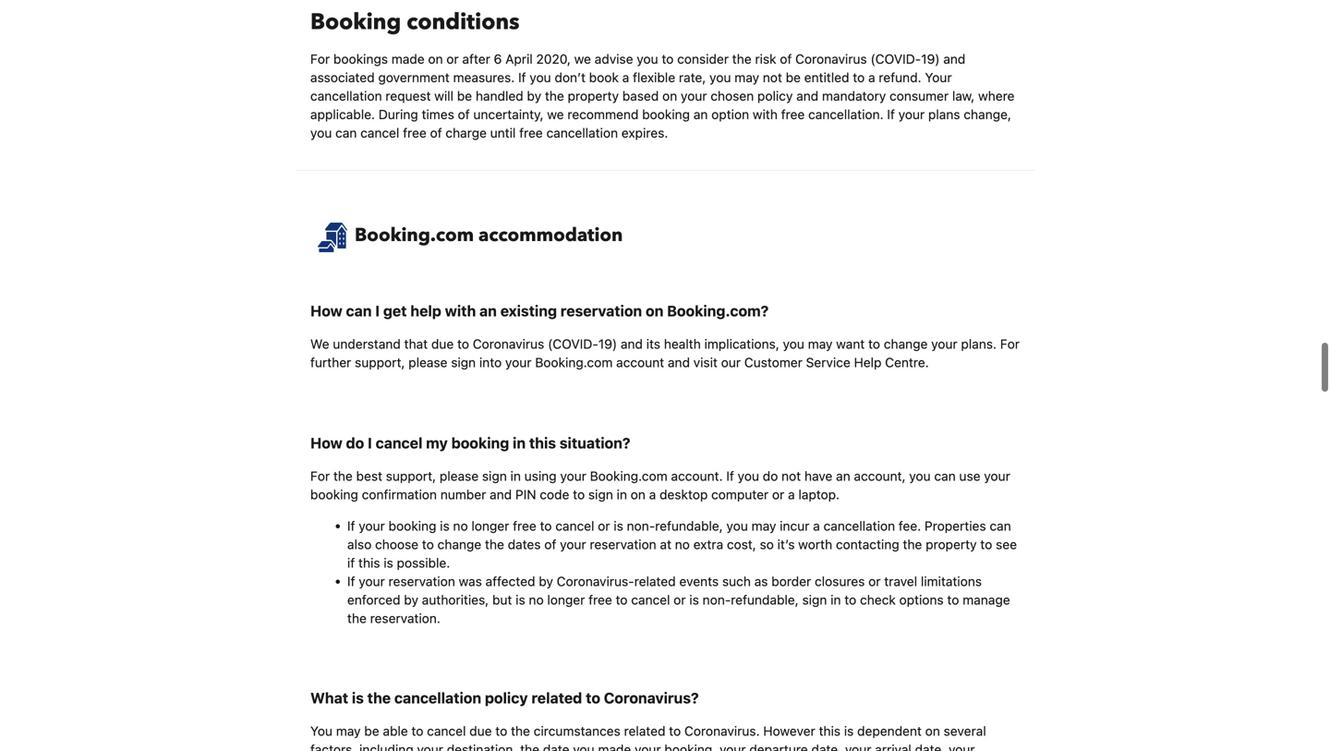 Task type: locate. For each thing, give the bounding box(es) containing it.
2 vertical spatial no
[[529, 592, 544, 608]]

april
[[506, 51, 533, 67]]

laptop.
[[799, 487, 840, 502]]

is down events
[[690, 592, 699, 608]]

booking inside for the best support, please sign in using your booking.com account. if you do not have an account, you can use your booking confirmation number and pin code to sign in on a desktop computer or a laptop.
[[311, 487, 358, 502]]

booking.com?
[[667, 302, 769, 320]]

its
[[647, 336, 661, 352]]

non- down for the best support, please sign in using your booking.com account. if you do not have an account, you can use your booking confirmation number and pin code to sign in on a desktop computer or a laptop.
[[627, 519, 655, 534]]

in up using
[[513, 434, 526, 452]]

the left date
[[520, 742, 540, 751]]

for left best
[[311, 469, 330, 484]]

can inside if your booking is no longer free to cancel or is non-refundable, you may incur a cancellation fee. properties can also choose to change the dates of your reservation at no extra cost, so it's worth contacting the property to see if this is possible. if your reservation was affected by coronavirus-related events such as border closures or travel limitations enforced by authorities, but is no longer free to cancel or is non-refundable, sign in to check options to manage the reservation.
[[990, 519, 1012, 534]]

2 vertical spatial related
[[624, 724, 666, 739]]

is inside you may be able to cancel due to the circumstances related to coronavirus. however this is dependent on several factors, including your destination, the date you made your booking, your departure date, your arrival date, you
[[845, 724, 854, 739]]

how can i get help with an existing reservation on booking.com?
[[311, 302, 769, 320]]

(covid- inside for bookings made on or after 6 april 2020, we advise you to consider the risk of coronavirus (covid-19) and associated government measures. if you don't book a flexible rate, you may not be entitled to a refund. your cancellation request will be handled by the property based on your chosen policy and mandatory consumer law, where applicable. during times of uncertainty, we recommend booking an option with free cancellation. if your plans change, you can cancel free of charge until free cancellation expires.
[[871, 51, 922, 67]]

1 vertical spatial please
[[440, 469, 479, 484]]

be left entitled
[[786, 70, 801, 85]]

is
[[440, 519, 450, 534], [614, 519, 624, 534], [384, 555, 394, 571], [516, 592, 526, 608], [690, 592, 699, 608], [352, 690, 364, 707], [845, 724, 854, 739]]

an inside for bookings made on or after 6 april 2020, we advise you to consider the risk of coronavirus (covid-19) and associated government measures. if you don't book a flexible rate, you may not be entitled to a refund. your cancellation request will be handled by the property based on your chosen policy and mandatory consumer law, where applicable. during times of uncertainty, we recommend booking an option with free cancellation. if your plans change, you can cancel free of charge until free cancellation expires.
[[694, 107, 708, 122]]

1 horizontal spatial coronavirus
[[796, 51, 868, 67]]

2 horizontal spatial no
[[675, 537, 690, 552]]

for inside for the best support, please sign in using your booking.com account. if you do not have an account, you can use your booking confirmation number and pin code to sign in on a desktop computer or a laptop.
[[311, 469, 330, 484]]

1 vertical spatial due
[[470, 724, 492, 739]]

1 horizontal spatial change
[[884, 336, 928, 352]]

possible.
[[397, 555, 450, 571]]

cancel up destination,
[[427, 724, 466, 739]]

related down at
[[635, 574, 676, 589]]

change up was
[[438, 537, 482, 552]]

an
[[694, 107, 708, 122], [480, 302, 497, 320], [837, 469, 851, 484]]

no down affected
[[529, 592, 544, 608]]

1 vertical spatial reservation
[[590, 537, 657, 552]]

sign inside we understand that due to coronavirus (covid-19) and its health implications, you may want to change your plans. for further support, please sign into your booking.com account and visit our customer service help centre.
[[451, 355, 476, 370]]

on inside for the best support, please sign in using your booking.com account. if you do not have an account, you can use your booking confirmation number and pin code to sign in on a desktop computer or a laptop.
[[631, 487, 646, 502]]

cancel down code at bottom
[[556, 519, 595, 534]]

2 horizontal spatial be
[[786, 70, 801, 85]]

1 horizontal spatial this
[[529, 434, 556, 452]]

please up number
[[440, 469, 479, 484]]

or inside for the best support, please sign in using your booking.com account. if you do not have an account, you can use your booking confirmation number and pin code to sign in on a desktop computer or a laptop.
[[773, 487, 785, 502]]

0 horizontal spatial this
[[359, 555, 380, 571]]

2 horizontal spatial an
[[837, 469, 851, 484]]

have
[[805, 469, 833, 484]]

of inside if your booking is no longer free to cancel or is non-refundable, you may incur a cancellation fee. properties can also choose to change the dates of your reservation at no extra cost, so it's worth contacting the property to see if this is possible. if your reservation was affected by coronavirus-related events such as border closures or travel limitations enforced by authorities, but is no longer free to cancel or is non-refundable, sign in to check options to manage the reservation.
[[545, 537, 557, 552]]

you
[[637, 51, 659, 67], [530, 70, 551, 85], [710, 70, 731, 85], [311, 125, 332, 141], [783, 336, 805, 352], [738, 469, 760, 484], [910, 469, 931, 484], [727, 519, 748, 534], [573, 742, 595, 751]]

free down coronavirus-
[[589, 592, 613, 608]]

0 vertical spatial support,
[[355, 355, 405, 370]]

accommodation
[[479, 223, 623, 248]]

if
[[347, 555, 355, 571]]

factors,
[[311, 742, 356, 751]]

how for how can i get help with an existing reservation on booking.com?
[[311, 302, 343, 320]]

customer
[[745, 355, 803, 370]]

non- down events
[[703, 592, 731, 608]]

1 vertical spatial coronavirus
[[473, 336, 545, 352]]

0 vertical spatial we
[[575, 51, 591, 67]]

related up 'circumstances'
[[532, 690, 583, 707]]

a right 'book'
[[623, 70, 630, 85]]

confirmation
[[362, 487, 437, 502]]

an inside for the best support, please sign in using your booking.com account. if you do not have an account, you can use your booking confirmation number and pin code to sign in on a desktop computer or a laptop.
[[837, 469, 851, 484]]

1 vertical spatial we
[[547, 107, 564, 122]]

for inside for bookings made on or after 6 april 2020, we advise you to consider the risk of coronavirus (covid-19) and associated government measures. if you don't book a flexible rate, you may not be entitled to a refund. your cancellation request will be handled by the property based on your chosen policy and mandatory consumer law, where applicable. during times of uncertainty, we recommend booking an option with free cancellation. if your plans change, you can cancel free of charge until free cancellation expires.
[[311, 51, 330, 67]]

will
[[435, 88, 454, 104]]

reservation
[[561, 302, 642, 320], [590, 537, 657, 552], [389, 574, 455, 589]]

0 vertical spatial property
[[568, 88, 619, 104]]

1 horizontal spatial an
[[694, 107, 708, 122]]

i
[[375, 302, 380, 320], [368, 434, 372, 452]]

property
[[568, 88, 619, 104], [926, 537, 977, 552]]

sign down border at the bottom right of the page
[[803, 592, 828, 608]]

1 horizontal spatial with
[[753, 107, 778, 122]]

sign
[[451, 355, 476, 370], [482, 469, 507, 484], [589, 487, 614, 502], [803, 592, 828, 608]]

property up recommend
[[568, 88, 619, 104]]

1 horizontal spatial due
[[470, 724, 492, 739]]

can inside for the best support, please sign in using your booking.com account. if you do not have an account, you can use your booking confirmation number and pin code to sign in on a desktop computer or a laptop.
[[935, 469, 956, 484]]

measures.
[[453, 70, 515, 85]]

0 vertical spatial please
[[409, 355, 448, 370]]

2 vertical spatial this
[[819, 724, 841, 739]]

affected
[[486, 574, 536, 589]]

in down the closures
[[831, 592, 841, 608]]

1 vertical spatial this
[[359, 555, 380, 571]]

property down properties
[[926, 537, 977, 552]]

booking,
[[665, 742, 716, 751]]

circumstances
[[534, 724, 621, 739]]

0 horizontal spatial we
[[547, 107, 564, 122]]

the left best
[[334, 469, 353, 484]]

1 horizontal spatial be
[[457, 88, 472, 104]]

1 vertical spatial non-
[[703, 592, 731, 608]]

the
[[733, 51, 752, 67], [545, 88, 564, 104], [334, 469, 353, 484], [485, 537, 504, 552], [903, 537, 923, 552], [347, 611, 367, 626], [368, 690, 391, 707], [511, 724, 530, 739], [520, 742, 540, 751]]

do up computer
[[763, 469, 778, 484]]

longer
[[472, 519, 510, 534], [548, 592, 585, 608]]

option
[[712, 107, 750, 122]]

a inside if your booking is no longer free to cancel or is non-refundable, you may incur a cancellation fee. properties can also choose to change the dates of your reservation at no extra cost, so it's worth contacting the property to see if this is possible. if your reservation was affected by coronavirus-related events such as border closures or travel limitations enforced by authorities, but is no longer free to cancel or is non-refundable, sign in to check options to manage the reservation.
[[813, 519, 820, 534]]

0 horizontal spatial (covid-
[[548, 336, 599, 352]]

and down health
[[668, 355, 690, 370]]

that
[[404, 336, 428, 352]]

this right however
[[819, 724, 841, 739]]

your up the enforced
[[359, 574, 385, 589]]

can left use
[[935, 469, 956, 484]]

this inside you may be able to cancel due to the circumstances related to coronavirus. however this is dependent on several factors, including your destination, the date you made your booking, your departure date, your arrival date, you
[[819, 724, 841, 739]]

0 vertical spatial due
[[432, 336, 454, 352]]

no
[[453, 519, 468, 534], [675, 537, 690, 552], [529, 592, 544, 608]]

1 horizontal spatial (covid-
[[871, 51, 922, 67]]

you may be able to cancel due to the circumstances related to coronavirus. however this is dependent on several factors, including your destination, the date you made your booking, your departure date, your arrival date, you
[[311, 724, 987, 751]]

1 vertical spatial not
[[782, 469, 801, 484]]

1 vertical spatial i
[[368, 434, 372, 452]]

how down further
[[311, 434, 343, 452]]

0 horizontal spatial property
[[568, 88, 619, 104]]

1 horizontal spatial i
[[375, 302, 380, 320]]

mandatory
[[823, 88, 887, 104]]

property inside if your booking is no longer free to cancel or is non-refundable, you may incur a cancellation fee. properties can also choose to change the dates of your reservation at no extra cost, so it's worth contacting the property to see if this is possible. if your reservation was affected by coronavirus-related events such as border closures or travel limitations enforced by authorities, but is no longer free to cancel or is non-refundable, sign in to check options to manage the reservation.
[[926, 537, 977, 552]]

we down don't
[[547, 107, 564, 122]]

1 vertical spatial how
[[311, 434, 343, 452]]

booking
[[311, 7, 401, 38]]

if up computer
[[727, 469, 735, 484]]

do up best
[[346, 434, 364, 452]]

your down coronavirus.
[[720, 742, 746, 751]]

associated
[[311, 70, 375, 85]]

1 vertical spatial support,
[[386, 469, 436, 484]]

an left option
[[694, 107, 708, 122]]

options
[[900, 592, 944, 608]]

cancellation.
[[809, 107, 884, 122]]

on left desktop
[[631, 487, 646, 502]]

1 vertical spatial made
[[598, 742, 632, 751]]

cancellation
[[311, 88, 382, 104], [547, 125, 618, 141], [824, 519, 896, 534], [395, 690, 482, 707]]

can down applicable.
[[336, 125, 357, 141]]

related down coronavirus?
[[624, 724, 666, 739]]

0 vertical spatial not
[[763, 70, 783, 85]]

0 vertical spatial change
[[884, 336, 928, 352]]

0 horizontal spatial 19)
[[599, 336, 617, 352]]

coronavirus up entitled
[[796, 51, 868, 67]]

0 vertical spatial coronavirus
[[796, 51, 868, 67]]

0 horizontal spatial no
[[453, 519, 468, 534]]

on left "several"
[[926, 724, 941, 739]]

not
[[763, 70, 783, 85], [782, 469, 801, 484]]

0 vertical spatial 19)
[[922, 51, 940, 67]]

0 vertical spatial an
[[694, 107, 708, 122]]

(covid- down how can i get help with an existing reservation on booking.com?
[[548, 336, 599, 352]]

2 vertical spatial by
[[404, 592, 419, 608]]

may up service
[[808, 336, 833, 352]]

times
[[422, 107, 455, 122]]

support, up the confirmation
[[386, 469, 436, 484]]

can
[[336, 125, 357, 141], [346, 302, 372, 320], [935, 469, 956, 484], [990, 519, 1012, 534]]

1 horizontal spatial no
[[529, 592, 544, 608]]

refundable,
[[655, 519, 723, 534], [731, 592, 799, 608]]

if
[[519, 70, 526, 85], [888, 107, 895, 122], [727, 469, 735, 484], [347, 519, 355, 534], [347, 574, 355, 589]]

to down limitations
[[948, 592, 960, 608]]

0 horizontal spatial an
[[480, 302, 497, 320]]

1 vertical spatial change
[[438, 537, 482, 552]]

1 vertical spatial 19)
[[599, 336, 617, 352]]

date, down however
[[812, 742, 842, 751]]

2 vertical spatial booking.com
[[590, 469, 668, 484]]

0 vertical spatial no
[[453, 519, 468, 534]]

0 vertical spatial (covid-
[[871, 51, 922, 67]]

events
[[680, 574, 719, 589]]

at
[[660, 537, 672, 552]]

change inside we understand that due to coronavirus (covid-19) and its health implications, you may want to change your plans. for further support, please sign into your booking.com account and visit our customer service help centre.
[[884, 336, 928, 352]]

1 vertical spatial property
[[926, 537, 977, 552]]

health
[[664, 336, 701, 352]]

if your booking is no longer free to cancel or is non-refundable, you may incur a cancellation fee. properties can also choose to change the dates of your reservation at no extra cost, so it's worth contacting the property to see if this is possible. if your reservation was affected by coronavirus-related events such as border closures or travel limitations enforced by authorities, but is no longer free to cancel or is non-refundable, sign in to check options to manage the reservation.
[[347, 519, 1018, 626]]

for bookings made on or after 6 april 2020, we advise you to consider the risk of coronavirus (covid-19) and associated government measures. if you don't book a flexible rate, you may not be entitled to a refund. your cancellation request will be handled by the property based on your chosen policy and mandatory consumer law, where applicable. during times of uncertainty, we recommend booking an option with free cancellation. if your plans change, you can cancel free of charge until free cancellation expires.
[[311, 51, 1015, 141]]

1 horizontal spatial date,
[[915, 742, 946, 751]]

do inside for the best support, please sign in using your booking.com account. if you do not have an account, you can use your booking confirmation number and pin code to sign in on a desktop computer or a laptop.
[[763, 469, 778, 484]]

not down risk on the top of the page
[[763, 70, 783, 85]]

reservation left at
[[590, 537, 657, 552]]

you inside you may be able to cancel due to the circumstances related to coronavirus. however this is dependent on several factors, including your destination, the date you made your booking, your departure date, your arrival date, you
[[573, 742, 595, 751]]

rate,
[[679, 70, 706, 85]]

for for how do i cancel my booking in this situation?
[[311, 469, 330, 484]]

1 vertical spatial no
[[675, 537, 690, 552]]

1 vertical spatial do
[[763, 469, 778, 484]]

you up computer
[[738, 469, 760, 484]]

1 vertical spatial (covid-
[[548, 336, 599, 352]]

0 vertical spatial with
[[753, 107, 778, 122]]

due
[[432, 336, 454, 352], [470, 724, 492, 739]]

extra
[[694, 537, 724, 552]]

with
[[753, 107, 778, 122], [445, 302, 476, 320]]

change,
[[964, 107, 1012, 122]]

1 vertical spatial for
[[1001, 336, 1020, 352]]

made
[[392, 51, 425, 67], [598, 742, 632, 751]]

booking up choose
[[389, 519, 437, 534]]

0 vertical spatial how
[[311, 302, 343, 320]]

i for cancel
[[368, 434, 372, 452]]

booking.com inside for the best support, please sign in using your booking.com account. if you do not have an account, you can use your booking confirmation number and pin code to sign in on a desktop computer or a laptop.
[[590, 469, 668, 484]]

policy inside for bookings made on or after 6 april 2020, we advise you to consider the risk of coronavirus (covid-19) and associated government measures. if you don't book a flexible rate, you may not be entitled to a refund. your cancellation request will be handled by the property based on your chosen policy and mandatory consumer law, where applicable. during times of uncertainty, we recommend booking an option with free cancellation. if your plans change, you can cancel free of charge until free cancellation expires.
[[758, 88, 793, 104]]

support, inside we understand that due to coronavirus (covid-19) and its health implications, you may want to change your plans. for further support, please sign into your booking.com account and visit our customer service help centre.
[[355, 355, 405, 370]]

cancellation up the contacting
[[824, 519, 896, 534]]

1 horizontal spatial do
[[763, 469, 778, 484]]

into
[[480, 355, 502, 370]]

consider
[[678, 51, 729, 67]]

1 how from the top
[[311, 302, 343, 320]]

0 horizontal spatial policy
[[485, 690, 528, 707]]

based
[[623, 88, 659, 104]]

and up account
[[621, 336, 643, 352]]

may inside for bookings made on or after 6 april 2020, we advise you to consider the risk of coronavirus (covid-19) and associated government measures. if you don't book a flexible rate, you may not be entitled to a refund. your cancellation request will be handled by the property based on your chosen policy and mandatory consumer law, where applicable. during times of uncertainty, we recommend booking an option with free cancellation. if your plans change, you can cancel free of charge until free cancellation expires.
[[735, 70, 760, 85]]

i left get
[[375, 302, 380, 320]]

a
[[623, 70, 630, 85], [869, 70, 876, 85], [649, 487, 656, 502], [788, 487, 795, 502], [813, 519, 820, 534]]

2 vertical spatial an
[[837, 469, 851, 484]]

1 horizontal spatial policy
[[758, 88, 793, 104]]

an right have
[[837, 469, 851, 484]]

this up using
[[529, 434, 556, 452]]

property inside for bookings made on or after 6 april 2020, we advise you to consider the risk of coronavirus (covid-19) and associated government measures. if you don't book a flexible rate, you may not be entitled to a refund. your cancellation request will be handled by the property based on your chosen policy and mandatory consumer law, where applicable. during times of uncertainty, we recommend booking an option with free cancellation. if your plans change, you can cancel free of charge until free cancellation expires.
[[568, 88, 619, 104]]

change up centre.
[[884, 336, 928, 352]]

to up 'circumstances'
[[586, 690, 601, 707]]

service
[[806, 355, 851, 370]]

to left the see
[[981, 537, 993, 552]]

policy up destination,
[[485, 690, 528, 707]]

1 horizontal spatial non-
[[703, 592, 731, 608]]

date, right arrival
[[915, 742, 946, 751]]

may up chosen
[[735, 70, 760, 85]]

request
[[386, 88, 431, 104]]

booking inside if your booking is no longer free to cancel or is non-refundable, you may incur a cancellation fee. properties can also choose to change the dates of your reservation at no extra cost, so it's worth contacting the property to see if this is possible. if your reservation was affected by coronavirus-related events such as border closures or travel limitations enforced by authorities, but is no longer free to cancel or is non-refundable, sign in to check options to manage the reservation.
[[389, 519, 437, 534]]

longer up dates
[[472, 519, 510, 534]]

want
[[837, 336, 865, 352]]

1 vertical spatial refundable,
[[731, 592, 799, 608]]

0 vertical spatial longer
[[472, 519, 510, 534]]

travel
[[885, 574, 918, 589]]

not left have
[[782, 469, 801, 484]]

support, down understand
[[355, 355, 405, 370]]

please down 'that'
[[409, 355, 448, 370]]

properties
[[925, 519, 987, 534]]

made inside for bookings made on or after 6 april 2020, we advise you to consider the risk of coronavirus (covid-19) and associated government measures. if you don't book a flexible rate, you may not be entitled to a refund. your cancellation request will be handled by the property based on your chosen policy and mandatory consumer law, where applicable. during times of uncertainty, we recommend booking an option with free cancellation. if your plans change, you can cancel free of charge until free cancellation expires.
[[392, 51, 425, 67]]

cancel inside you may be able to cancel due to the circumstances related to coronavirus. however this is dependent on several factors, including your destination, the date you made your booking, your departure date, your arrival date, you
[[427, 724, 466, 739]]

a up the worth
[[813, 519, 820, 534]]

arrival
[[875, 742, 912, 751]]

may inside we understand that due to coronavirus (covid-19) and its health implications, you may want to change your plans. for further support, please sign into your booking.com account and visit our customer service help centre.
[[808, 336, 833, 352]]

booking.com up help
[[355, 223, 474, 248]]

0 horizontal spatial do
[[346, 434, 364, 452]]

can inside for bookings made on or after 6 april 2020, we advise you to consider the risk of coronavirus (covid-19) and associated government measures. if you don't book a flexible rate, you may not be entitled to a refund. your cancellation request will be handled by the property based on your chosen policy and mandatory consumer law, where applicable. during times of uncertainty, we recommend booking an option with free cancellation. if your plans change, you can cancel free of charge until free cancellation expires.
[[336, 125, 357, 141]]

cancellation inside if your booking is no longer free to cancel or is non-refundable, you may incur a cancellation fee. properties can also choose to change the dates of your reservation at no extra cost, so it's worth contacting the property to see if this is possible. if your reservation was affected by coronavirus-related events such as border closures or travel limitations enforced by authorities, but is no longer free to cancel or is non-refundable, sign in to check options to manage the reservation.
[[824, 519, 896, 534]]

related
[[635, 574, 676, 589], [532, 690, 583, 707], [624, 724, 666, 739]]

0 horizontal spatial coronavirus
[[473, 336, 545, 352]]

on down flexible
[[663, 88, 678, 104]]

1 horizontal spatial 19)
[[922, 51, 940, 67]]

0 vertical spatial related
[[635, 574, 676, 589]]

cancel
[[361, 125, 400, 141], [376, 434, 423, 452], [556, 519, 595, 534], [631, 592, 670, 608], [427, 724, 466, 739]]

0 horizontal spatial be
[[364, 724, 380, 739]]

19) up account
[[599, 336, 617, 352]]

1 horizontal spatial property
[[926, 537, 977, 552]]

0 vertical spatial by
[[527, 88, 542, 104]]

departure
[[750, 742, 808, 751]]

please inside we understand that due to coronavirus (covid-19) and its health implications, you may want to change your plans. for further support, please sign into your booking.com account and visit our customer service help centre.
[[409, 355, 448, 370]]

reservation down 'possible.'
[[389, 574, 455, 589]]

coronavirus inside for bookings made on or after 6 april 2020, we advise you to consider the risk of coronavirus (covid-19) and associated government measures. if you don't book a flexible rate, you may not be entitled to a refund. your cancellation request will be handled by the property based on your chosen policy and mandatory consumer law, where applicable. during times of uncertainty, we recommend booking an option with free cancellation. if your plans change, you can cancel free of charge until free cancellation expires.
[[796, 51, 868, 67]]

change
[[884, 336, 928, 352], [438, 537, 482, 552]]

0 horizontal spatial with
[[445, 302, 476, 320]]

19) up your
[[922, 51, 940, 67]]

but
[[493, 592, 512, 608]]

an left the "existing"
[[480, 302, 497, 320]]

1 vertical spatial longer
[[548, 592, 585, 608]]

2 horizontal spatial this
[[819, 724, 841, 739]]

account,
[[854, 469, 906, 484]]

no down number
[[453, 519, 468, 534]]

your up also
[[359, 519, 385, 534]]

i up best
[[368, 434, 372, 452]]

your right into
[[506, 355, 532, 370]]

2 date, from the left
[[915, 742, 946, 751]]

we up don't
[[575, 51, 591, 67]]

0 vertical spatial booking.com
[[355, 223, 474, 248]]

handled
[[476, 88, 524, 104]]

0 horizontal spatial non-
[[627, 519, 655, 534]]

on
[[428, 51, 443, 67], [663, 88, 678, 104], [646, 302, 664, 320], [631, 487, 646, 502], [926, 724, 941, 739]]

you up cost,
[[727, 519, 748, 534]]

booking down best
[[311, 487, 358, 502]]

0 vertical spatial do
[[346, 434, 364, 452]]

0 vertical spatial made
[[392, 51, 425, 67]]

booking right my
[[452, 434, 509, 452]]

your
[[681, 88, 707, 104], [899, 107, 925, 122], [932, 336, 958, 352], [506, 355, 532, 370], [560, 469, 587, 484], [985, 469, 1011, 484], [359, 519, 385, 534], [560, 537, 587, 552], [359, 574, 385, 589], [417, 742, 444, 751], [635, 742, 661, 751], [720, 742, 746, 751], [846, 742, 872, 751]]

of down times at left top
[[430, 125, 442, 141]]

0 horizontal spatial date,
[[812, 742, 842, 751]]

1 vertical spatial with
[[445, 302, 476, 320]]

policy down risk on the top of the page
[[758, 88, 793, 104]]

0 horizontal spatial i
[[368, 434, 372, 452]]

2 how from the top
[[311, 434, 343, 452]]

0 horizontal spatial made
[[392, 51, 425, 67]]

not inside for bookings made on or after 6 april 2020, we advise you to consider the risk of coronavirus (covid-19) and associated government measures. if you don't book a flexible rate, you may not be entitled to a refund. your cancellation request will be handled by the property based on your chosen policy and mandatory consumer law, where applicable. during times of uncertainty, we recommend booking an option with free cancellation. if your plans change, you can cancel free of charge until free cancellation expires.
[[763, 70, 783, 85]]

related inside you may be able to cancel due to the circumstances related to coronavirus. however this is dependent on several factors, including your destination, the date you made your booking, your departure date, your arrival date, you
[[624, 724, 666, 739]]

booking.com down situation?
[[590, 469, 668, 484]]

0 horizontal spatial due
[[432, 336, 454, 352]]

booking.com down how can i get help with an existing reservation on booking.com?
[[535, 355, 613, 370]]

0 vertical spatial refundable,
[[655, 519, 723, 534]]

limitations
[[921, 574, 982, 589]]

coronavirus
[[796, 51, 868, 67], [473, 336, 545, 352]]



Task type: describe. For each thing, give the bounding box(es) containing it.
1 vertical spatial by
[[539, 574, 554, 589]]

of right risk on the top of the page
[[780, 51, 792, 67]]

change inside if your booking is no longer free to cancel or is non-refundable, you may incur a cancellation fee. properties can also choose to change the dates of your reservation at no extra cost, so it's worth contacting the property to see if this is possible. if your reservation was affected by coronavirus-related events such as border closures or travel limitations enforced by authorities, but is no longer free to cancel or is non-refundable, sign in to check options to manage the reservation.
[[438, 537, 482, 552]]

your right use
[[985, 469, 1011, 484]]

or up coronavirus-
[[598, 519, 610, 534]]

1 vertical spatial be
[[457, 88, 472, 104]]

is right the "what"
[[352, 690, 364, 707]]

my
[[426, 434, 448, 452]]

cost,
[[727, 537, 757, 552]]

it's
[[778, 537, 795, 552]]

code
[[540, 487, 570, 502]]

authorities,
[[422, 592, 489, 608]]

how do i cancel my booking in this situation?
[[311, 434, 631, 452]]

support, inside for the best support, please sign in using your booking.com account. if you do not have an account, you can use your booking confirmation number and pin code to sign in on a desktop computer or a laptop.
[[386, 469, 436, 484]]

however
[[764, 724, 816, 739]]

(covid- inside we understand that due to coronavirus (covid-19) and its health implications, you may want to change your plans. for further support, please sign into your booking.com account and visit our customer service help centre.
[[548, 336, 599, 352]]

how for how do i cancel my booking in this situation?
[[311, 434, 343, 452]]

fee.
[[899, 519, 922, 534]]

also
[[347, 537, 372, 552]]

refund.
[[879, 70, 922, 85]]

and up your
[[944, 51, 966, 67]]

and inside for the best support, please sign in using your booking.com account. if you do not have an account, you can use your booking confirmation number and pin code to sign in on a desktop computer or a laptop.
[[490, 487, 512, 502]]

desktop
[[660, 487, 708, 502]]

1 horizontal spatial longer
[[548, 592, 585, 608]]

further
[[311, 355, 351, 370]]

sign inside if your booking is no longer free to cancel or is non-refundable, you may incur a cancellation fee. properties can also choose to change the dates of your reservation at no extra cost, so it's worth contacting the property to see if this is possible. if your reservation was affected by coronavirus-related events such as border closures or travel limitations enforced by authorities, but is no longer free to cancel or is non-refundable, sign in to check options to manage the reservation.
[[803, 592, 828, 608]]

to up destination,
[[496, 724, 508, 739]]

1 vertical spatial policy
[[485, 690, 528, 707]]

19) inside for bookings made on or after 6 april 2020, we advise you to consider the risk of coronavirus (covid-19) and associated government measures. if you don't book a flexible rate, you may not be entitled to a refund. your cancellation request will be handled by the property based on your chosen policy and mandatory consumer law, where applicable. during times of uncertainty, we recommend booking an option with free cancellation. if your plans change, you can cancel free of charge until free cancellation expires.
[[922, 51, 940, 67]]

check
[[860, 592, 896, 608]]

with inside for bookings made on or after 6 april 2020, we advise you to consider the risk of coronavirus (covid-19) and associated government measures. if you don't book a flexible rate, you may not be entitled to a refund. your cancellation request will be handled by the property based on your chosen policy and mandatory consumer law, where applicable. during times of uncertainty, we recommend booking an option with free cancellation. if your plans change, you can cancel free of charge until free cancellation expires.
[[753, 107, 778, 122]]

your down dependent
[[846, 742, 872, 751]]

including
[[360, 742, 414, 751]]

uncertainty,
[[474, 107, 544, 122]]

your left booking,
[[635, 742, 661, 751]]

see
[[996, 537, 1018, 552]]

to right able
[[412, 724, 424, 739]]

our
[[722, 355, 741, 370]]

can up understand
[[346, 302, 372, 320]]

number
[[441, 487, 486, 502]]

use
[[960, 469, 981, 484]]

on up its at top left
[[646, 302, 664, 320]]

0 vertical spatial non-
[[627, 519, 655, 534]]

plans
[[929, 107, 961, 122]]

closures
[[815, 574, 865, 589]]

please inside for the best support, please sign in using your booking.com account. if you do not have an account, you can use your booking confirmation number and pin code to sign in on a desktop computer or a laptop.
[[440, 469, 479, 484]]

the up able
[[368, 690, 391, 707]]

after
[[463, 51, 491, 67]]

free right until on the left of the page
[[520, 125, 543, 141]]

6
[[494, 51, 502, 67]]

the down fee.
[[903, 537, 923, 552]]

a left laptop.
[[788, 487, 795, 502]]

due inside you may be able to cancel due to the circumstances related to coronavirus. however this is dependent on several factors, including your destination, the date you made your booking, your departure date, your arrival date, you
[[470, 724, 492, 739]]

if up also
[[347, 519, 355, 534]]

i for get
[[375, 302, 380, 320]]

dependent
[[858, 724, 922, 739]]

a up "mandatory"
[[869, 70, 876, 85]]

may inside you may be able to cancel due to the circumstances related to coronavirus. however this is dependent on several factors, including your destination, the date you made your booking, your departure date, your arrival date, you
[[336, 724, 361, 739]]

what
[[311, 690, 348, 707]]

in up pin
[[511, 469, 521, 484]]

get
[[383, 302, 407, 320]]

you right account, on the right bottom of page
[[910, 469, 931, 484]]

is down for the best support, please sign in using your booking.com account. if you do not have an account, you can use your booking confirmation number and pin code to sign in on a desktop computer or a laptop.
[[614, 519, 624, 534]]

as
[[755, 574, 768, 589]]

conditions
[[407, 7, 520, 38]]

if down consumer
[[888, 107, 895, 122]]

0 horizontal spatial longer
[[472, 519, 510, 534]]

1 vertical spatial an
[[480, 302, 497, 320]]

by inside for bookings made on or after 6 april 2020, we advise you to consider the risk of coronavirus (covid-19) and associated government measures. if you don't book a flexible rate, you may not be entitled to a refund. your cancellation request will be handled by the property based on your chosen policy and mandatory consumer law, where applicable. during times of uncertainty, we recommend booking an option with free cancellation. if your plans change, you can cancel free of charge until free cancellation expires.
[[527, 88, 542, 104]]

your left plans.
[[932, 336, 958, 352]]

cancellation up applicable.
[[311, 88, 382, 104]]

manage
[[963, 592, 1011, 608]]

your up coronavirus-
[[560, 537, 587, 552]]

account
[[617, 355, 665, 370]]

0 vertical spatial reservation
[[561, 302, 642, 320]]

booking inside for bookings made on or after 6 april 2020, we advise you to consider the risk of coronavirus (covid-19) and associated government measures. if you don't book a flexible rate, you may not be entitled to a refund. your cancellation request will be handled by the property based on your chosen policy and mandatory consumer law, where applicable. during times of uncertainty, we recommend booking an option with free cancellation. if your plans change, you can cancel free of charge until free cancellation expires.
[[642, 107, 690, 122]]

2 vertical spatial reservation
[[389, 574, 455, 589]]

2020,
[[537, 51, 571, 67]]

to up booking,
[[669, 724, 681, 739]]

to up help
[[869, 336, 881, 352]]

worth
[[799, 537, 833, 552]]

coronavirus?
[[604, 690, 699, 707]]

a left desktop
[[649, 487, 656, 502]]

or inside for bookings made on or after 6 april 2020, we advise you to consider the risk of coronavirus (covid-19) and associated government measures. if you don't book a flexible rate, you may not be entitled to a refund. your cancellation request will be handled by the property based on your chosen policy and mandatory consumer law, where applicable. during times of uncertainty, we recommend booking an option with free cancellation. if your plans change, you can cancel free of charge until free cancellation expires.
[[447, 51, 459, 67]]

you inside if your booking is no longer free to cancel or is non-refundable, you may incur a cancellation fee. properties can also choose to change the dates of your reservation at no extra cost, so it's worth contacting the property to see if this is possible. if your reservation was affected by coronavirus-related events such as border closures or travel limitations enforced by authorities, but is no longer free to cancel or is non-refundable, sign in to check options to manage the reservation.
[[727, 519, 748, 534]]

if down if
[[347, 574, 355, 589]]

help
[[411, 302, 442, 320]]

for inside we understand that due to coronavirus (covid-19) and its health implications, you may want to change your plans. for further support, please sign into your booking.com account and visit our customer service help centre.
[[1001, 336, 1020, 352]]

the down the enforced
[[347, 611, 367, 626]]

we understand that due to coronavirus (covid-19) and its health implications, you may want to change your plans. for further support, please sign into your booking.com account and visit our customer service help centre.
[[311, 336, 1020, 370]]

you up flexible
[[637, 51, 659, 67]]

visit
[[694, 355, 718, 370]]

cancellation up able
[[395, 690, 482, 707]]

choose
[[375, 537, 419, 552]]

what is the cancellation policy related to coronavirus?
[[311, 690, 699, 707]]

to inside for the best support, please sign in using your booking.com account. if you do not have an account, you can use your booking confirmation number and pin code to sign in on a desktop computer or a laptop.
[[573, 487, 585, 502]]

to right 'that'
[[457, 336, 469, 352]]

your
[[925, 70, 952, 85]]

this inside if your booking is no longer free to cancel or is non-refundable, you may incur a cancellation fee. properties can also choose to change the dates of your reservation at no extra cost, so it's worth contacting the property to see if this is possible. if your reservation was affected by coronavirus-related events such as border closures or travel limitations enforced by authorities, but is no longer free to cancel or is non-refundable, sign in to check options to manage the reservation.
[[359, 555, 380, 571]]

sign right code at bottom
[[589, 487, 614, 502]]

you up chosen
[[710, 70, 731, 85]]

implications,
[[705, 336, 780, 352]]

made inside you may be able to cancel due to the circumstances related to coronavirus. however this is dependent on several factors, including your destination, the date you made your booking, your departure date, your arrival date, you
[[598, 742, 632, 751]]

border
[[772, 574, 812, 589]]

the left risk on the top of the page
[[733, 51, 752, 67]]

reservation.
[[370, 611, 441, 626]]

to down the closures
[[845, 592, 857, 608]]

sign up number
[[482, 469, 507, 484]]

if down april
[[519, 70, 526, 85]]

was
[[459, 574, 482, 589]]

such
[[723, 574, 751, 589]]

free down during at the left
[[403, 125, 427, 141]]

you down 2020, on the left of page
[[530, 70, 551, 85]]

cancel inside for bookings made on or after 6 april 2020, we advise you to consider the risk of coronavirus (covid-19) and associated government measures. if you don't book a flexible rate, you may not be entitled to a refund. your cancellation request will be handled by the property based on your chosen policy and mandatory consumer law, where applicable. during times of uncertainty, we recommend booking an option with free cancellation. if your plans change, you can cancel free of charge until free cancellation expires.
[[361, 125, 400, 141]]

and down entitled
[[797, 88, 819, 104]]

coronavirus.
[[685, 724, 760, 739]]

advise
[[595, 51, 634, 67]]

government
[[378, 70, 450, 85]]

booking.com inside we understand that due to coronavirus (covid-19) and its health implications, you may want to change your plans. for further support, please sign into your booking.com account and visit our customer service help centre.
[[535, 355, 613, 370]]

incur
[[780, 519, 810, 534]]

chosen
[[711, 88, 754, 104]]

is down choose
[[384, 555, 394, 571]]

to up "mandatory"
[[853, 70, 865, 85]]

to up 'possible.'
[[422, 537, 434, 552]]

situation?
[[560, 434, 631, 452]]

if inside for the best support, please sign in using your booking.com account. if you do not have an account, you can use your booking confirmation number and pin code to sign in on a desktop computer or a laptop.
[[727, 469, 735, 484]]

you down applicable.
[[311, 125, 332, 141]]

law,
[[953, 88, 975, 104]]

booking conditions
[[311, 7, 520, 38]]

book
[[589, 70, 619, 85]]

cancel left my
[[376, 434, 423, 452]]

cancellation down recommend
[[547, 125, 618, 141]]

understand
[[333, 336, 401, 352]]

is down number
[[440, 519, 450, 534]]

1 horizontal spatial we
[[575, 51, 591, 67]]

the down the what is the cancellation policy related to coronavirus?
[[511, 724, 530, 739]]

to down coronavirus-
[[616, 592, 628, 608]]

or up check
[[869, 574, 881, 589]]

flexible
[[633, 70, 676, 85]]

several
[[944, 724, 987, 739]]

until
[[490, 125, 516, 141]]

entitled
[[805, 70, 850, 85]]

0 vertical spatial this
[[529, 434, 556, 452]]

1 vertical spatial related
[[532, 690, 583, 707]]

you inside we understand that due to coronavirus (covid-19) and its health implications, you may want to change your plans. for further support, please sign into your booking.com account and visit our customer service help centre.
[[783, 336, 805, 352]]

be inside you may be able to cancel due to the circumstances related to coronavirus. however this is dependent on several factors, including your destination, the date you made your booking, your departure date, your arrival date, you
[[364, 724, 380, 739]]

is right but
[[516, 592, 526, 608]]

on inside you may be able to cancel due to the circumstances related to coronavirus. however this is dependent on several factors, including your destination, the date you made your booking, your departure date, your arrival date, you
[[926, 724, 941, 739]]

using
[[525, 469, 557, 484]]

free up dates
[[513, 519, 537, 534]]

1 horizontal spatial refundable,
[[731, 592, 799, 608]]

able
[[383, 724, 408, 739]]

to up dates
[[540, 519, 552, 534]]

date
[[543, 742, 570, 751]]

not inside for the best support, please sign in using your booking.com account. if you do not have an account, you can use your booking confirmation number and pin code to sign in on a desktop computer or a laptop.
[[782, 469, 801, 484]]

bookings
[[334, 51, 388, 67]]

the down don't
[[545, 88, 564, 104]]

centre.
[[886, 355, 929, 370]]

related inside if your booking is no longer free to cancel or is non-refundable, you may incur a cancellation fee. properties can also choose to change the dates of your reservation at no extra cost, so it's worth contacting the property to see if this is possible. if your reservation was affected by coronavirus-related events such as border closures or travel limitations enforced by authorities, but is no longer free to cancel or is non-refundable, sign in to check options to manage the reservation.
[[635, 574, 676, 589]]

free down entitled
[[782, 107, 805, 122]]

enforced
[[347, 592, 401, 608]]

expires.
[[622, 125, 669, 141]]

to up flexible
[[662, 51, 674, 67]]

may inside if your booking is no longer free to cancel or is non-refundable, you may incur a cancellation fee. properties can also choose to change the dates of your reservation at no extra cost, so it's worth contacting the property to see if this is possible. if your reservation was affected by coronavirus-related events such as border closures or travel limitations enforced by authorities, but is no longer free to cancel or is non-refundable, sign in to check options to manage the reservation.
[[752, 519, 777, 534]]

your down consumer
[[899, 107, 925, 122]]

destination,
[[447, 742, 517, 751]]

in inside if your booking is no longer free to cancel or is non-refundable, you may incur a cancellation fee. properties can also choose to change the dates of your reservation at no extra cost, so it's worth contacting the property to see if this is possible. if your reservation was affected by coronavirus-related events such as border closures or travel limitations enforced by authorities, but is no longer free to cancel or is non-refundable, sign in to check options to manage the reservation.
[[831, 592, 841, 608]]

during
[[379, 107, 418, 122]]

your right including
[[417, 742, 444, 751]]

the inside for the best support, please sign in using your booking.com account. if you do not have an account, you can use your booking confirmation number and pin code to sign in on a desktop computer or a laptop.
[[334, 469, 353, 484]]

cancel down at
[[631, 592, 670, 608]]

contacting
[[836, 537, 900, 552]]

1 date, from the left
[[812, 742, 842, 751]]

due inside we understand that due to coronavirus (covid-19) and its health implications, you may want to change your plans. for further support, please sign into your booking.com account and visit our customer service help centre.
[[432, 336, 454, 352]]

computer
[[712, 487, 769, 502]]

for for booking conditions
[[311, 51, 330, 67]]

charge
[[446, 125, 487, 141]]

recommend
[[568, 107, 639, 122]]

help
[[854, 355, 882, 370]]

coronavirus inside we understand that due to coronavirus (covid-19) and its health implications, you may want to change your plans. for further support, please sign into your booking.com account and visit our customer service help centre.
[[473, 336, 545, 352]]

where
[[979, 88, 1015, 104]]

0 horizontal spatial refundable,
[[655, 519, 723, 534]]

or down events
[[674, 592, 686, 608]]

the left dates
[[485, 537, 504, 552]]

your down rate,
[[681, 88, 707, 104]]

in down situation?
[[617, 487, 627, 502]]

on up government
[[428, 51, 443, 67]]

19) inside we understand that due to coronavirus (covid-19) and its health implications, you may want to change your plans. for further support, please sign into your booking.com account and visit our customer service help centre.
[[599, 336, 617, 352]]

of up charge
[[458, 107, 470, 122]]

your up code at bottom
[[560, 469, 587, 484]]



Task type: vqa. For each thing, say whether or not it's contained in the screenshot.
number
yes



